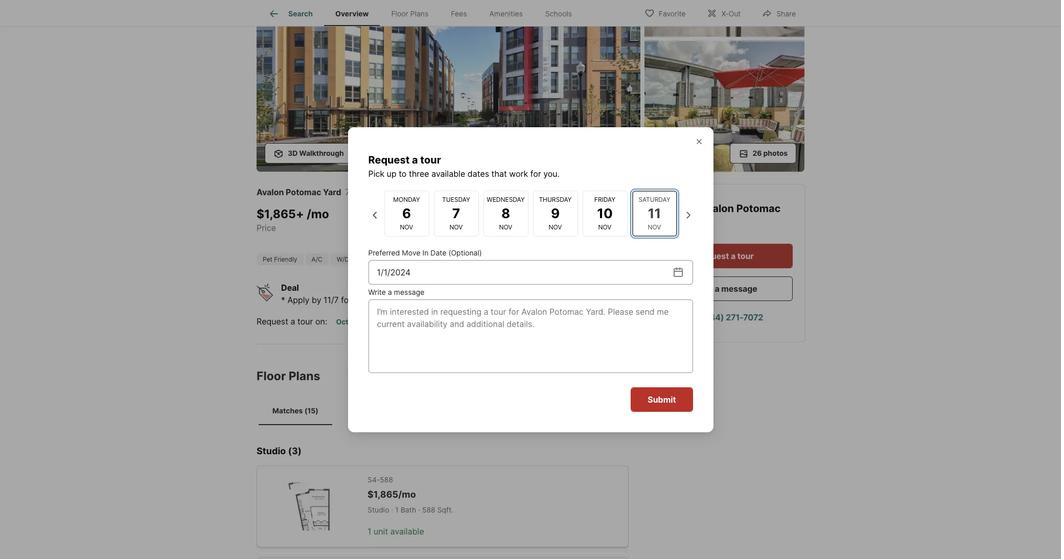 Task type: describe. For each thing, give the bounding box(es) containing it.
plans inside tab
[[410, 9, 429, 18]]

walkthrough
[[299, 149, 344, 157]]

street view button
[[357, 143, 429, 164]]

baths
[[399, 223, 421, 233]]

three
[[409, 168, 429, 179]]

potomac for avalon potomac yard 731 seaton ave , alexandria , va 22305
[[286, 187, 321, 197]]

off!
[[377, 295, 390, 305]]

and
[[425, 295, 439, 305]]

street
[[380, 149, 401, 157]]

va
[[454, 187, 465, 197]]

271-
[[726, 312, 744, 323]]

1,255
[[475, 207, 506, 221]]

(844) 271-7072
[[701, 312, 764, 323]]

send a message button
[[658, 277, 793, 301]]

1 horizontal spatial in
[[423, 248, 429, 257]]

for inside deal * apply by 11/7 for $500 off!  * terms and conditions apply.
[[341, 295, 352, 305]]

pet
[[263, 256, 272, 263]]

avalon for avalon potomac yard 731 seaton ave , alexandria , va 22305
[[257, 187, 284, 197]]

saturday 11 nov
[[639, 196, 671, 231]]

3
[[478, 318, 482, 326]]

tab inside "matches (15)" tab list
[[332, 398, 406, 423]]

3d
[[288, 149, 298, 157]]

tour for request a tour pick up to three available dates that work for you.
[[420, 154, 441, 166]]

avalon potomac yard 731 seaton ave , alexandria , va 22305
[[257, 187, 492, 197]]

nov for 9
[[549, 223, 562, 231]]

(844) 271-7072 link
[[658, 305, 793, 330]]

alexandria
[[409, 187, 450, 197]]

nov 2
[[421, 318, 441, 326]]

a for request a tour
[[731, 251, 736, 261]]

yard for avalon potomac yard
[[658, 218, 680, 230]]

7072
[[744, 312, 764, 323]]

1 vertical spatial 588
[[422, 506, 436, 515]]

apply.
[[484, 295, 507, 305]]

588 inside s4-588 $1,865/mo
[[380, 475, 393, 484]]

to
[[399, 168, 407, 179]]

ave
[[391, 187, 405, 197]]

2 , from the left
[[450, 187, 452, 197]]

$1,865+ /mo price
[[257, 207, 329, 233]]

• for nov 2
[[449, 317, 454, 327]]

overview
[[335, 9, 369, 18]]

terms
[[399, 295, 422, 305]]

unit
[[358, 256, 370, 263]]

apply
[[288, 295, 310, 305]]

$1,865+
[[257, 207, 304, 221]]

floor plans inside tab
[[391, 9, 429, 18]]

pet friendly
[[263, 256, 297, 263]]

$1,865/mo
[[368, 489, 416, 500]]

deal * apply by 11/7 for $500 off!  * terms and conditions apply.
[[281, 283, 507, 305]]

8
[[502, 206, 510, 221]]

2 vertical spatial 1
[[368, 527, 371, 537]]

more dates
[[504, 317, 543, 326]]

540-1,255 sq ft
[[446, 207, 506, 233]]

(optional)
[[449, 248, 482, 257]]

26
[[753, 149, 762, 157]]

unit
[[374, 527, 388, 537]]

11
[[648, 206, 661, 221]]

schools tab
[[534, 2, 583, 26]]

1 * from the left
[[281, 295, 285, 305]]

matches
[[273, 406, 303, 415]]

tuesday 7 nov
[[442, 196, 470, 231]]

street view
[[380, 149, 420, 157]]

2 for nov
[[436, 318, 441, 326]]

deal
[[281, 283, 299, 293]]

share
[[777, 9, 796, 18]]

(844) 271-7072 button
[[658, 305, 793, 330]]

6
[[402, 206, 411, 221]]

friendly
[[274, 256, 297, 263]]

(844)
[[701, 312, 724, 323]]

map entry image
[[577, 185, 628, 236]]

1 vertical spatial floor
[[257, 369, 286, 383]]

nov 3 button
[[458, 316, 487, 328]]

sq
[[446, 223, 456, 233]]

7
[[452, 206, 460, 221]]

Preferred Move In Date (Optional) text field
[[377, 266, 672, 278]]

nov for 8
[[499, 223, 513, 231]]

1-2 baths
[[399, 207, 421, 233]]

seaton
[[361, 187, 388, 197]]

studio (3)
[[257, 446, 302, 457]]

amenities tab
[[478, 2, 534, 26]]

request a tour on:
[[257, 317, 327, 327]]

pool
[[470, 256, 482, 263]]

for inside request a tour pick up to three available dates that work for you.
[[531, 168, 541, 179]]

11/7
[[324, 295, 339, 305]]

x-out button
[[699, 2, 750, 23]]

write
[[368, 288, 386, 296]]

0-
[[354, 207, 367, 221]]

photos
[[764, 149, 788, 157]]

monday 6 nov
[[393, 196, 420, 231]]

sqft.
[[438, 506, 454, 515]]

write a message
[[368, 288, 425, 296]]

10
[[597, 206, 613, 221]]

/mo
[[307, 207, 329, 221]]

nov 1 button
[[376, 316, 404, 328]]

studio · 1 bath · 588 sqft.
[[368, 506, 454, 515]]

a for request a tour on:
[[291, 317, 295, 327]]

1 · from the left
[[391, 506, 393, 515]]

that
[[492, 168, 507, 179]]

patio/balcony
[[384, 256, 424, 263]]

a for write a message
[[388, 288, 392, 296]]

favorite button
[[636, 2, 695, 23]]

0 horizontal spatial available
[[390, 527, 424, 537]]

message for write a message
[[394, 288, 425, 296]]

floor plans tab
[[380, 2, 440, 26]]

by
[[312, 295, 321, 305]]



Task type: vqa. For each thing, say whether or not it's contained in the screenshot.
the rightmost request
yes



Task type: locate. For each thing, give the bounding box(es) containing it.
0 horizontal spatial dates
[[468, 168, 489, 179]]

0 vertical spatial floor plans
[[391, 9, 429, 18]]

a for send a message
[[715, 284, 720, 294]]

a/c
[[312, 256, 322, 263]]

1 vertical spatial request
[[697, 251, 729, 261]]

* down deal
[[281, 295, 285, 305]]

available inside request a tour pick up to three available dates that work for you.
[[432, 168, 465, 179]]

submit button
[[631, 387, 693, 412]]

wednesday 8 nov
[[487, 196, 525, 231]]

1 vertical spatial yard
[[658, 218, 680, 230]]

request for request a tour
[[697, 251, 729, 261]]

1 horizontal spatial avalon
[[700, 202, 734, 215]]

1 horizontal spatial tour
[[420, 154, 441, 166]]

tour up three
[[420, 154, 441, 166]]

a right send
[[715, 284, 720, 294]]

2 inside 1-2 baths
[[410, 207, 418, 221]]

0 vertical spatial 588
[[380, 475, 393, 484]]

nov 2 button
[[416, 316, 445, 328]]

2 for 1-
[[410, 207, 418, 221]]

dialog containing 6
[[348, 127, 714, 432]]

•
[[367, 317, 372, 327], [408, 317, 412, 327], [449, 317, 454, 327], [491, 317, 496, 327]]

0 vertical spatial plans
[[410, 9, 429, 18]]

0 horizontal spatial ,
[[405, 187, 407, 197]]

contact
[[658, 202, 700, 215]]

1 horizontal spatial request
[[368, 154, 410, 166]]

1 horizontal spatial 588
[[422, 506, 436, 515]]

0 vertical spatial request
[[368, 154, 410, 166]]

0 vertical spatial studio
[[257, 446, 286, 457]]

0 vertical spatial tour
[[420, 154, 441, 166]]

0 horizontal spatial for
[[341, 295, 352, 305]]

• for oct 31
[[367, 317, 372, 327]]

out
[[729, 9, 741, 18]]

nov down the 10
[[599, 223, 612, 231]]

friday
[[595, 196, 616, 204]]

1-
[[399, 207, 410, 221]]

message up 271-
[[722, 284, 758, 294]]

tour inside request a tour pick up to three available dates that work for you.
[[420, 154, 441, 166]]

0 horizontal spatial plans
[[289, 369, 320, 383]]

0 vertical spatial yard
[[323, 187, 341, 197]]

0 horizontal spatial tour
[[298, 317, 313, 327]]

0 horizontal spatial floor
[[257, 369, 286, 383]]

1 horizontal spatial message
[[722, 284, 758, 294]]

1 horizontal spatial 2
[[410, 207, 418, 221]]

1 vertical spatial plans
[[289, 369, 320, 383]]

nov inside friday 10 nov
[[599, 223, 612, 231]]

1 vertical spatial studio
[[368, 506, 389, 515]]

more down apply.
[[504, 317, 522, 326]]

,
[[405, 187, 407, 197], [450, 187, 452, 197]]

2 up baths
[[410, 207, 418, 221]]

1 horizontal spatial available
[[432, 168, 465, 179]]

1 horizontal spatial plans
[[410, 9, 429, 18]]

nov inside tuesday 7 nov
[[450, 223, 463, 231]]

nov for 11
[[648, 223, 661, 231]]

2 vertical spatial tour
[[298, 317, 313, 327]]

floor plans up 'matches'
[[257, 369, 320, 383]]

0 vertical spatial dates
[[468, 168, 489, 179]]

nov inside saturday 11 nov
[[648, 223, 661, 231]]

nov
[[400, 223, 413, 231], [450, 223, 463, 231], [499, 223, 513, 231], [549, 223, 562, 231], [599, 223, 612, 231], [648, 223, 661, 231], [380, 318, 394, 326], [421, 318, 434, 326], [463, 318, 476, 326]]

1 vertical spatial floor plans
[[257, 369, 320, 383]]

nov down 9
[[549, 223, 562, 231]]

1 inside button
[[395, 318, 399, 326]]

1 horizontal spatial floor
[[391, 9, 408, 18]]

0 horizontal spatial floor plans
[[257, 369, 320, 383]]

4 • from the left
[[491, 317, 496, 327]]

1 left "unit"
[[368, 527, 371, 537]]

• right nov 2 at the bottom left
[[449, 317, 454, 327]]

tab list
[[257, 0, 592, 26]]

swimming pool
[[438, 256, 482, 263]]

dialog
[[348, 127, 714, 432]]

matches (15) tab list
[[257, 396, 629, 426]]

yard for avalon potomac yard 731 seaton ave , alexandria , va 22305
[[323, 187, 341, 197]]

for
[[531, 168, 541, 179], [341, 295, 352, 305]]

more for more dates
[[504, 317, 522, 326]]

for left you.
[[531, 168, 541, 179]]

send
[[693, 284, 713, 294]]

• for nov 3
[[491, 317, 496, 327]]

2 · from the left
[[418, 506, 420, 515]]

3 • from the left
[[449, 317, 454, 327]]

message inside button
[[722, 284, 758, 294]]

conditions
[[442, 295, 482, 305]]

1 horizontal spatial for
[[531, 168, 541, 179]]

yard down "contact"
[[658, 218, 680, 230]]

(3)
[[288, 446, 302, 457]]

yard
[[323, 187, 341, 197], [658, 218, 680, 230]]

31
[[350, 318, 358, 326]]

request inside request a tour button
[[697, 251, 729, 261]]

0 vertical spatial floor
[[391, 9, 408, 18]]

nov for 7
[[450, 223, 463, 231]]

studio for studio · 1 bath · 588 sqft.
[[368, 506, 389, 515]]

available up va
[[432, 168, 465, 179]]

0 horizontal spatial yard
[[323, 187, 341, 197]]

share button
[[754, 2, 805, 23]]

studio left (3)
[[257, 446, 286, 457]]

more inside button
[[504, 317, 522, 326]]

tour inside request a tour button
[[738, 251, 754, 261]]

request up up
[[368, 154, 410, 166]]

tour for request a tour on:
[[298, 317, 313, 327]]

0 horizontal spatial potomac
[[286, 187, 321, 197]]

nov inside monday 6 nov
[[400, 223, 413, 231]]

message left the "and"
[[394, 288, 425, 296]]

1 vertical spatial dates
[[524, 317, 543, 326]]

a up send a message button
[[731, 251, 736, 261]]

floor up 'matches'
[[257, 369, 286, 383]]

in left date
[[423, 248, 429, 257]]

potomac
[[286, 187, 321, 197], [737, 202, 781, 215]]

a up three
[[412, 154, 418, 166]]

overview tab
[[324, 2, 380, 26]]

matches (15)
[[273, 406, 319, 415]]

you.
[[544, 168, 560, 179]]

2 • from the left
[[408, 317, 412, 327]]

nov down the "and"
[[421, 318, 434, 326]]

1 horizontal spatial floor plans
[[391, 9, 429, 18]]

1 horizontal spatial ,
[[450, 187, 452, 197]]

a inside request a tour pick up to three available dates that work for you.
[[412, 154, 418, 166]]

2
[[367, 207, 375, 221], [410, 207, 418, 221], [436, 318, 441, 326]]

request inside request a tour pick up to three available dates that work for you.
[[368, 154, 410, 166]]

avalon potomac yard
[[658, 202, 781, 230]]

0 horizontal spatial *
[[281, 295, 285, 305]]

more dates button
[[500, 315, 548, 327]]

0 vertical spatial avalon
[[257, 187, 284, 197]]

tour up send a message button
[[738, 251, 754, 261]]

nov inside wednesday 8 nov
[[499, 223, 513, 231]]

540-
[[446, 207, 475, 221]]

nov inside thursday 9 nov
[[549, 223, 562, 231]]

up
[[387, 168, 397, 179]]

dates down preferred move in date (optional) text box
[[524, 317, 543, 326]]

• for nov 1
[[408, 317, 412, 327]]

731
[[345, 187, 359, 197]]

w/d in unit
[[337, 256, 370, 263]]

favorite
[[659, 9, 686, 18]]

588 left sqft.
[[422, 506, 436, 515]]

next image
[[682, 209, 694, 221]]

a down apply at the bottom left of page
[[291, 317, 295, 327]]

request for request a tour on:
[[257, 317, 288, 327]]

1 vertical spatial more
[[504, 317, 522, 326]]

request down apply at the bottom left of page
[[257, 317, 288, 327]]

, left va
[[450, 187, 452, 197]]

0 vertical spatial available
[[432, 168, 465, 179]]

preferred move in date (optional)
[[368, 248, 482, 257]]

1 horizontal spatial ·
[[418, 506, 420, 515]]

search link
[[268, 8, 313, 20]]

0 horizontal spatial ·
[[391, 506, 393, 515]]

potomac for avalon potomac yard
[[737, 202, 781, 215]]

1 vertical spatial potomac
[[737, 202, 781, 215]]

1 horizontal spatial potomac
[[737, 202, 781, 215]]

avalon right 'next' image
[[700, 202, 734, 215]]

image image
[[257, 0, 641, 172], [645, 0, 805, 37], [645, 41, 805, 172]]

swimming
[[438, 256, 468, 263]]

search
[[288, 9, 313, 18]]

0 horizontal spatial studio
[[257, 446, 286, 457]]

1 vertical spatial 1
[[395, 506, 399, 515]]

2 horizontal spatial 2
[[436, 318, 441, 326]]

floor right overview
[[391, 9, 408, 18]]

request a tour
[[697, 251, 754, 261]]

s4 588 image
[[274, 483, 343, 531]]

studio down '$1,865/mo'
[[368, 506, 389, 515]]

0 vertical spatial more
[[497, 256, 511, 263]]

1 horizontal spatial *
[[392, 295, 396, 305]]

588 up '$1,865/mo'
[[380, 475, 393, 484]]

potomac inside avalon potomac yard
[[737, 202, 781, 215]]

pick
[[368, 168, 385, 179]]

floor plans left fees
[[391, 9, 429, 18]]

2 * from the left
[[392, 295, 396, 305]]

avalon up "$1,865+"
[[257, 187, 284, 197]]

2 down the "and"
[[436, 318, 441, 326]]

previous image
[[369, 209, 381, 221]]

saturday
[[639, 196, 671, 204]]

a for request a tour pick up to three available dates that work for you.
[[412, 154, 418, 166]]

dates
[[468, 168, 489, 179], [524, 317, 543, 326]]

0 horizontal spatial 2
[[367, 207, 375, 221]]

1 vertical spatial for
[[341, 295, 352, 305]]

2 for 0-
[[367, 207, 375, 221]]

· down '$1,865/mo'
[[391, 506, 393, 515]]

2 horizontal spatial tour
[[738, 251, 754, 261]]

tab
[[332, 398, 406, 423]]

1 , from the left
[[405, 187, 407, 197]]

oct 31
[[336, 318, 358, 326]]

a
[[412, 154, 418, 166], [731, 251, 736, 261], [715, 284, 720, 294], [388, 288, 392, 296], [291, 317, 295, 327]]

dates inside request a tour pick up to three available dates that work for you.
[[468, 168, 489, 179]]

bath
[[401, 506, 416, 515]]

oct
[[336, 318, 349, 326]]

dates up the 22305
[[468, 168, 489, 179]]

• right nov 1 button
[[408, 317, 412, 327]]

submit
[[648, 394, 676, 405]]

9
[[551, 206, 560, 221]]

3d walkthrough button
[[265, 143, 353, 164]]

1 left the bath
[[395, 506, 399, 515]]

plans left fees
[[410, 9, 429, 18]]

0 horizontal spatial avalon
[[257, 187, 284, 197]]

yard inside avalon potomac yard
[[658, 218, 680, 230]]

request for request a tour pick up to three available dates that work for you.
[[368, 154, 410, 166]]

nov down 11
[[648, 223, 661, 231]]

1 horizontal spatial dates
[[524, 317, 543, 326]]

for right 11/7
[[341, 295, 352, 305]]

nov for 10
[[599, 223, 612, 231]]

·
[[391, 506, 393, 515], [418, 506, 420, 515]]

price
[[257, 223, 276, 233]]

26 photos button
[[730, 143, 797, 164]]

ft
[[458, 223, 466, 233]]

fees tab
[[440, 2, 478, 26]]

1 vertical spatial available
[[390, 527, 424, 537]]

floor inside tab
[[391, 9, 408, 18]]

oct 31 button
[[332, 316, 363, 328]]

schools
[[545, 9, 572, 18]]

2 horizontal spatial request
[[697, 251, 729, 261]]

• right 31
[[367, 317, 372, 327]]

0 horizontal spatial message
[[394, 288, 425, 296]]

tuesday
[[442, 196, 470, 204]]

matches (15) tab
[[259, 398, 332, 423]]

view
[[403, 149, 420, 157]]

3d walkthrough
[[288, 149, 344, 157]]

· right the bath
[[418, 506, 420, 515]]

thursday
[[539, 196, 572, 204]]

w/d
[[337, 256, 349, 263]]

I'm interested in requesting a tour for Avalon Potomac Yard. Please send me current availability and additional details. text field
[[377, 306, 684, 367]]

more up preferred move in date (optional) text box
[[497, 256, 511, 263]]

1 horizontal spatial yard
[[658, 218, 680, 230]]

avalon inside avalon potomac yard
[[700, 202, 734, 215]]

avalon for avalon potomac yard
[[700, 202, 734, 215]]

2 down avalon potomac yard 731 seaton ave , alexandria , va 22305
[[367, 207, 375, 221]]

tab list containing search
[[257, 0, 592, 26]]

• right 3
[[491, 317, 496, 327]]

* right off!
[[392, 295, 396, 305]]

2 vertical spatial request
[[257, 317, 288, 327]]

nov down 8
[[499, 223, 513, 231]]

0 horizontal spatial request
[[257, 317, 288, 327]]

0 vertical spatial 1
[[395, 318, 399, 326]]

message
[[722, 284, 758, 294], [394, 288, 425, 296]]

1 unit available
[[368, 527, 424, 537]]

nov down 1-
[[400, 223, 413, 231]]

1 • from the left
[[367, 317, 372, 327]]

0 vertical spatial for
[[531, 168, 541, 179]]

tour for request a tour
[[738, 251, 754, 261]]

26 photos
[[753, 149, 788, 157]]

a right write
[[388, 288, 392, 296]]

message for send a message
[[722, 284, 758, 294]]

nov down 540-
[[450, 223, 463, 231]]

nov for 6
[[400, 223, 413, 231]]

amenities
[[490, 9, 523, 18]]

1 vertical spatial tour
[[738, 251, 754, 261]]

in left unit
[[351, 256, 356, 263]]

0 vertical spatial potomac
[[286, 187, 321, 197]]

plans up (15)
[[289, 369, 320, 383]]

studio for studio (3)
[[257, 446, 286, 457]]

0 horizontal spatial in
[[351, 256, 356, 263]]

nov inside button
[[421, 318, 434, 326]]

dates inside button
[[524, 317, 543, 326]]

tour left on:
[[298, 317, 313, 327]]

, down to
[[405, 187, 407, 197]]

nov left 3
[[463, 318, 476, 326]]

1 down terms
[[395, 318, 399, 326]]

22305
[[467, 187, 492, 197]]

1 vertical spatial avalon
[[700, 202, 734, 215]]

yard left 731 in the left of the page
[[323, 187, 341, 197]]

friday 10 nov
[[595, 196, 616, 231]]

request a tour button
[[658, 244, 793, 268]]

x-out
[[722, 9, 741, 18]]

more for more
[[497, 256, 511, 263]]

available down the bath
[[390, 527, 424, 537]]

request up send
[[697, 251, 729, 261]]

move
[[402, 248, 421, 257]]

date
[[431, 248, 447, 257]]

0-2
[[354, 207, 375, 221]]

2 inside button
[[436, 318, 441, 326]]

0 horizontal spatial 588
[[380, 475, 393, 484]]

nov down off!
[[380, 318, 394, 326]]

1 horizontal spatial studio
[[368, 506, 389, 515]]



